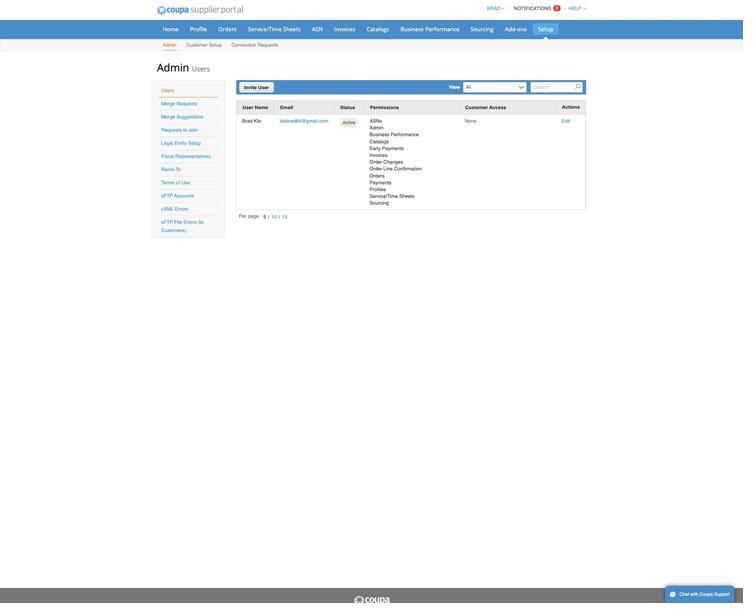 Task type: describe. For each thing, give the bounding box(es) containing it.
customer setup
[[186, 42, 222, 48]]

actions
[[562, 104, 580, 110]]

brad link
[[484, 6, 505, 11]]

brad for brad klo
[[242, 118, 253, 124]]

0 vertical spatial payments
[[382, 146, 404, 151]]

suggestions
[[177, 114, 204, 120]]

requests for merge requests
[[177, 101, 197, 107]]

terms of use
[[161, 180, 190, 186]]

permissions
[[370, 105, 399, 110]]

join
[[189, 127, 198, 133]]

0 vertical spatial errors
[[175, 206, 188, 212]]

email button
[[280, 104, 293, 111]]

10 button
[[270, 213, 279, 221]]

active
[[343, 119, 356, 126]]

performance inside asns admin business performance catalogs early payments invoices order changes order line confirmation orders payments profiles service/time sheets sourcing
[[391, 132, 419, 138]]

1 order from the top
[[370, 159, 382, 165]]

0 vertical spatial catalogs
[[367, 25, 390, 33]]

chat with coupa support
[[680, 592, 731, 598]]

Search text field
[[531, 82, 583, 93]]

business performance
[[401, 25, 460, 33]]

invite
[[244, 85, 257, 90]]

user name
[[243, 105, 268, 110]]

connection requests link
[[231, 41, 279, 50]]

file
[[174, 220, 182, 225]]

changes
[[384, 159, 403, 165]]

connection requests
[[232, 42, 278, 48]]

1 vertical spatial payments
[[370, 180, 392, 186]]

0 horizontal spatial users
[[161, 88, 174, 93]]

service/time sheets
[[248, 25, 301, 33]]

sourcing inside asns admin business performance catalogs early payments invoices order changes order line confirmation orders payments profiles service/time sheets sourcing
[[370, 200, 389, 206]]

legal
[[161, 140, 173, 146]]

representatives
[[175, 154, 211, 159]]

klobrad84@gmail.com
[[280, 118, 329, 124]]

add-ons
[[505, 25, 527, 33]]

setup inside customer setup "link"
[[209, 42, 222, 48]]

permissions button
[[370, 104, 399, 111]]

home link
[[158, 23, 184, 35]]

sftp file errors (to customers) link
[[161, 220, 204, 233]]

with
[[691, 592, 699, 598]]

none
[[465, 118, 477, 124]]

active button
[[340, 118, 359, 130]]

invoices inside asns admin business performance catalogs early payments invoices order changes order line confirmation orders payments profiles service/time sheets sourcing
[[370, 152, 388, 158]]

profile
[[190, 25, 207, 33]]

2 vertical spatial requests
[[161, 127, 182, 133]]

add-ons link
[[500, 23, 532, 35]]

sftp file errors (to customers)
[[161, 220, 204, 233]]

cxml errors link
[[161, 206, 188, 212]]

fiscal representatives
[[161, 154, 211, 159]]

merge requests link
[[161, 101, 197, 107]]

edit link
[[562, 118, 571, 124]]

0 horizontal spatial orders
[[219, 25, 237, 33]]

merge requests
[[161, 101, 197, 107]]

access
[[490, 105, 507, 110]]

requests for connection requests
[[258, 42, 278, 48]]

to
[[183, 127, 187, 133]]

catalogs inside asns admin business performance catalogs early payments invoices order changes order line confirmation orders payments profiles service/time sheets sourcing
[[370, 139, 389, 144]]

fiscal
[[161, 154, 174, 159]]

1 vertical spatial coupa supplier portal image
[[353, 596, 391, 604]]

navigation containing notifications 0
[[484, 1, 586, 16]]

customer for customer access
[[465, 105, 488, 110]]

0
[[556, 5, 559, 11]]

merge for merge suggestions
[[161, 114, 175, 120]]

klo
[[254, 118, 261, 124]]

customer access
[[465, 105, 507, 110]]

to
[[176, 167, 181, 172]]

merge for merge requests
[[161, 101, 175, 107]]

brad klo
[[242, 118, 261, 124]]

business performance link
[[396, 23, 465, 35]]

customer setup link
[[186, 41, 222, 50]]

chat
[[680, 592, 690, 598]]

requests to join
[[161, 127, 198, 133]]

admin inside asns admin business performance catalogs early payments invoices order changes order line confirmation orders payments profiles service/time sheets sourcing
[[370, 125, 384, 131]]

customer access button
[[465, 104, 507, 111]]

5 button
[[262, 213, 268, 221]]

service/time sheets link
[[243, 23, 306, 35]]

5
[[264, 214, 266, 220]]

asn link
[[307, 23, 328, 35]]

connection
[[232, 42, 256, 48]]

coupa
[[700, 592, 714, 598]]

merge suggestions
[[161, 114, 204, 120]]

email
[[280, 105, 293, 110]]

service/time inside asns admin business performance catalogs early payments invoices order changes order line confirmation orders payments profiles service/time sheets sourcing
[[370, 194, 398, 199]]

page
[[248, 213, 259, 219]]

name
[[255, 105, 268, 110]]

terms of use link
[[161, 180, 190, 186]]

search image
[[574, 84, 581, 91]]

customer for customer setup
[[186, 42, 208, 48]]

asn
[[312, 25, 323, 33]]



Task type: vqa. For each thing, say whether or not it's contained in the screenshot.
ons
yes



Task type: locate. For each thing, give the bounding box(es) containing it.
(to
[[198, 220, 204, 225]]

customer
[[186, 42, 208, 48], [465, 105, 488, 110]]

1 vertical spatial admin
[[157, 60, 189, 75]]

0 vertical spatial orders
[[219, 25, 237, 33]]

catalogs
[[367, 25, 390, 33], [370, 139, 389, 144]]

customer inside "link"
[[186, 42, 208, 48]]

setup down join at the top of the page
[[188, 140, 201, 146]]

0 vertical spatial navigation
[[484, 1, 586, 16]]

notifications
[[514, 6, 552, 11]]

requests down "service/time sheets" link
[[258, 42, 278, 48]]

orders down line
[[370, 173, 385, 179]]

profile link
[[185, 23, 212, 35]]

2 horizontal spatial setup
[[539, 25, 554, 33]]

setup link
[[534, 23, 559, 35]]

merge
[[161, 101, 175, 107], [161, 114, 175, 120]]

1 vertical spatial sftp
[[161, 220, 173, 225]]

service/time down profiles
[[370, 194, 398, 199]]

remit-
[[161, 167, 176, 172]]

1 vertical spatial customer
[[465, 105, 488, 110]]

profiles
[[370, 187, 386, 192]]

service/time
[[248, 25, 282, 33], [370, 194, 398, 199]]

1 vertical spatial requests
[[177, 101, 197, 107]]

confirmation
[[394, 166, 422, 172]]

0 vertical spatial service/time
[[248, 25, 282, 33]]

sftp accounts link
[[161, 193, 194, 199]]

home
[[163, 25, 179, 33]]

0 vertical spatial performance
[[426, 25, 460, 33]]

0 vertical spatial business
[[401, 25, 424, 33]]

invoices down early at the top of the page
[[370, 152, 388, 158]]

orders inside asns admin business performance catalogs early payments invoices order changes order line confirmation orders payments profiles service/time sheets sourcing
[[370, 173, 385, 179]]

performance
[[426, 25, 460, 33], [391, 132, 419, 138]]

|
[[268, 214, 270, 220], [279, 214, 280, 220]]

support
[[715, 592, 731, 598]]

sheets inside asns admin business performance catalogs early payments invoices order changes order line confirmation orders payments profiles service/time sheets sourcing
[[400, 194, 415, 199]]

setup down orders link
[[209, 42, 222, 48]]

line
[[384, 166, 393, 172]]

coupa supplier portal image
[[152, 1, 249, 20], [353, 596, 391, 604]]

setup inside 'setup' link
[[539, 25, 554, 33]]

1 vertical spatial errors
[[184, 220, 197, 225]]

asns
[[370, 118, 382, 124]]

merge suggestions link
[[161, 114, 204, 120]]

status button
[[340, 104, 355, 111]]

1 vertical spatial service/time
[[370, 194, 398, 199]]

2 | from the left
[[279, 214, 280, 220]]

sheets down confirmation
[[400, 194, 415, 199]]

1 horizontal spatial business
[[401, 25, 424, 33]]

business
[[401, 25, 424, 33], [370, 132, 390, 138]]

user
[[258, 85, 269, 90], [243, 105, 254, 110]]

navigation containing per page
[[239, 213, 290, 221]]

orders up the 'connection'
[[219, 25, 237, 33]]

requests up suggestions
[[177, 101, 197, 107]]

requests
[[258, 42, 278, 48], [177, 101, 197, 107], [161, 127, 182, 133]]

0 vertical spatial requests
[[258, 42, 278, 48]]

10
[[272, 214, 277, 220]]

1 vertical spatial sheets
[[400, 194, 415, 199]]

0 horizontal spatial sheets
[[283, 25, 301, 33]]

1 vertical spatial orders
[[370, 173, 385, 179]]

0 vertical spatial admin
[[163, 42, 177, 48]]

brad left klo
[[242, 118, 253, 124]]

catalogs up early at the top of the page
[[370, 139, 389, 144]]

remit-to
[[161, 167, 181, 172]]

1 merge from the top
[[161, 101, 175, 107]]

admin for admin
[[163, 42, 177, 48]]

early
[[370, 146, 381, 151]]

1 horizontal spatial orders
[[370, 173, 385, 179]]

sheets
[[283, 25, 301, 33], [400, 194, 415, 199]]

sourcing down profiles
[[370, 200, 389, 206]]

1 horizontal spatial invoices
[[370, 152, 388, 158]]

invoices inside invoices link
[[334, 25, 356, 33]]

user name button
[[243, 104, 268, 111]]

accounts
[[174, 193, 194, 199]]

user right invite
[[258, 85, 269, 90]]

sheets left asn
[[283, 25, 301, 33]]

sftp up cxml
[[161, 193, 173, 199]]

admin users
[[157, 60, 210, 75]]

per page
[[239, 213, 259, 219]]

0 horizontal spatial coupa supplier portal image
[[152, 1, 249, 20]]

0 horizontal spatial brad
[[242, 118, 253, 124]]

1 vertical spatial business
[[370, 132, 390, 138]]

0 horizontal spatial service/time
[[248, 25, 282, 33]]

1 vertical spatial performance
[[391, 132, 419, 138]]

1 horizontal spatial user
[[258, 85, 269, 90]]

users up merge requests
[[161, 88, 174, 93]]

1 horizontal spatial brad
[[487, 6, 501, 11]]

1 vertical spatial invoices
[[370, 152, 388, 158]]

1 vertical spatial merge
[[161, 114, 175, 120]]

setup down notifications 0 on the top of the page
[[539, 25, 554, 33]]

sftp for sftp file errors (to customers)
[[161, 220, 173, 225]]

| right 10
[[279, 214, 280, 220]]

1 horizontal spatial coupa supplier portal image
[[353, 596, 391, 604]]

1 horizontal spatial sheets
[[400, 194, 415, 199]]

| right 5
[[268, 214, 270, 220]]

0 horizontal spatial customer
[[186, 42, 208, 48]]

ons
[[518, 25, 527, 33]]

2 merge from the top
[[161, 114, 175, 120]]

orders
[[219, 25, 237, 33], [370, 173, 385, 179]]

payments
[[382, 146, 404, 151], [370, 180, 392, 186]]

2 order from the top
[[370, 166, 382, 172]]

navigation
[[484, 1, 586, 16], [239, 213, 290, 221]]

view
[[449, 84, 460, 90]]

terms
[[161, 180, 175, 186]]

0 vertical spatial merge
[[161, 101, 175, 107]]

admin for admin users
[[157, 60, 189, 75]]

performance inside 'link'
[[426, 25, 460, 33]]

user left name
[[243, 105, 254, 110]]

errors left (to
[[184, 220, 197, 225]]

customer down profile
[[186, 42, 208, 48]]

order left line
[[370, 166, 382, 172]]

sftp inside sftp file errors (to customers)
[[161, 220, 173, 225]]

cxml
[[161, 206, 174, 212]]

1 vertical spatial users
[[161, 88, 174, 93]]

customer up 'none'
[[465, 105, 488, 110]]

1 vertical spatial order
[[370, 166, 382, 172]]

1 sftp from the top
[[161, 193, 173, 199]]

order down early at the top of the page
[[370, 159, 382, 165]]

1 horizontal spatial navigation
[[484, 1, 586, 16]]

legal entity setup
[[161, 140, 201, 146]]

1 horizontal spatial setup
[[209, 42, 222, 48]]

help
[[569, 6, 582, 11]]

of
[[176, 180, 180, 186]]

brad up sourcing link
[[487, 6, 501, 11]]

brad
[[487, 6, 501, 11], [242, 118, 253, 124]]

0 vertical spatial sftp
[[161, 193, 173, 199]]

5 | 10 | 15
[[264, 214, 288, 220]]

business down asns
[[370, 132, 390, 138]]

1 | from the left
[[268, 214, 270, 220]]

sftp accounts
[[161, 193, 194, 199]]

admin
[[163, 42, 177, 48], [157, 60, 189, 75], [370, 125, 384, 131]]

catalogs right invoices link
[[367, 25, 390, 33]]

merge down merge requests
[[161, 114, 175, 120]]

business inside asns admin business performance catalogs early payments invoices order changes order line confirmation orders payments profiles service/time sheets sourcing
[[370, 132, 390, 138]]

1 vertical spatial user
[[243, 105, 254, 110]]

notifications 0
[[514, 5, 559, 11]]

0 vertical spatial order
[[370, 159, 382, 165]]

1 horizontal spatial performance
[[426, 25, 460, 33]]

business inside business performance 'link'
[[401, 25, 424, 33]]

fiscal representatives link
[[161, 154, 211, 159]]

admin down asns
[[370, 125, 384, 131]]

admin down admin link
[[157, 60, 189, 75]]

invoices right asn
[[334, 25, 356, 33]]

0 horizontal spatial performance
[[391, 132, 419, 138]]

sftp up customers) on the top left of page
[[161, 220, 173, 225]]

payments up profiles
[[370, 180, 392, 186]]

brad for brad
[[487, 6, 501, 11]]

invoices link
[[330, 23, 361, 35]]

users down customer setup "link"
[[192, 64, 210, 73]]

0 vertical spatial invoices
[[334, 25, 356, 33]]

0 horizontal spatial business
[[370, 132, 390, 138]]

user inside button
[[243, 105, 254, 110]]

1 horizontal spatial |
[[279, 214, 280, 220]]

per
[[239, 213, 247, 219]]

errors down "accounts"
[[175, 206, 188, 212]]

add-
[[505, 25, 518, 33]]

errors inside sftp file errors (to customers)
[[184, 220, 197, 225]]

1 vertical spatial sourcing
[[370, 200, 389, 206]]

1 vertical spatial catalogs
[[370, 139, 389, 144]]

1 horizontal spatial users
[[192, 64, 210, 73]]

sourcing down brad link
[[471, 25, 494, 33]]

requests to join link
[[161, 127, 198, 133]]

order
[[370, 159, 382, 165], [370, 166, 382, 172]]

orders link
[[214, 23, 242, 35]]

0 vertical spatial setup
[[539, 25, 554, 33]]

View text field
[[464, 82, 517, 92]]

0 horizontal spatial sourcing
[[370, 200, 389, 206]]

service/time up the connection requests
[[248, 25, 282, 33]]

1 horizontal spatial service/time
[[370, 194, 398, 199]]

chat with coupa support button
[[666, 586, 735, 604]]

customers)
[[161, 228, 187, 233]]

users inside admin users
[[192, 64, 210, 73]]

0 horizontal spatial |
[[268, 214, 270, 220]]

customer inside button
[[465, 105, 488, 110]]

sourcing link
[[466, 23, 499, 35]]

2 vertical spatial admin
[[370, 125, 384, 131]]

sftp
[[161, 193, 173, 199], [161, 220, 173, 225]]

2 sftp from the top
[[161, 220, 173, 225]]

setup
[[539, 25, 554, 33], [209, 42, 222, 48], [188, 140, 201, 146]]

1 vertical spatial setup
[[209, 42, 222, 48]]

admin down home link
[[163, 42, 177, 48]]

0 vertical spatial sourcing
[[471, 25, 494, 33]]

0 horizontal spatial navigation
[[239, 213, 290, 221]]

0 vertical spatial coupa supplier portal image
[[152, 1, 249, 20]]

1 horizontal spatial sourcing
[[471, 25, 494, 33]]

merge down users "link"
[[161, 101, 175, 107]]

15 button
[[280, 213, 290, 221]]

0 vertical spatial brad
[[487, 6, 501, 11]]

remit-to link
[[161, 167, 181, 172]]

0 vertical spatial user
[[258, 85, 269, 90]]

2 vertical spatial setup
[[188, 140, 201, 146]]

0 vertical spatial sheets
[[283, 25, 301, 33]]

payments up the changes
[[382, 146, 404, 151]]

1 vertical spatial navigation
[[239, 213, 290, 221]]

0 horizontal spatial invoices
[[334, 25, 356, 33]]

requests left the 'to'
[[161, 127, 182, 133]]

0 vertical spatial customer
[[186, 42, 208, 48]]

business right catalogs link
[[401, 25, 424, 33]]

1 horizontal spatial customer
[[465, 105, 488, 110]]

1 vertical spatial brad
[[242, 118, 253, 124]]

admin link
[[162, 41, 177, 50]]

edit
[[562, 118, 571, 124]]

invite user link
[[239, 82, 274, 93]]

sftp for sftp accounts
[[161, 193, 173, 199]]

0 vertical spatial users
[[192, 64, 210, 73]]

0 horizontal spatial setup
[[188, 140, 201, 146]]

0 horizontal spatial user
[[243, 105, 254, 110]]

legal entity setup link
[[161, 140, 201, 146]]

help link
[[566, 6, 586, 11]]



